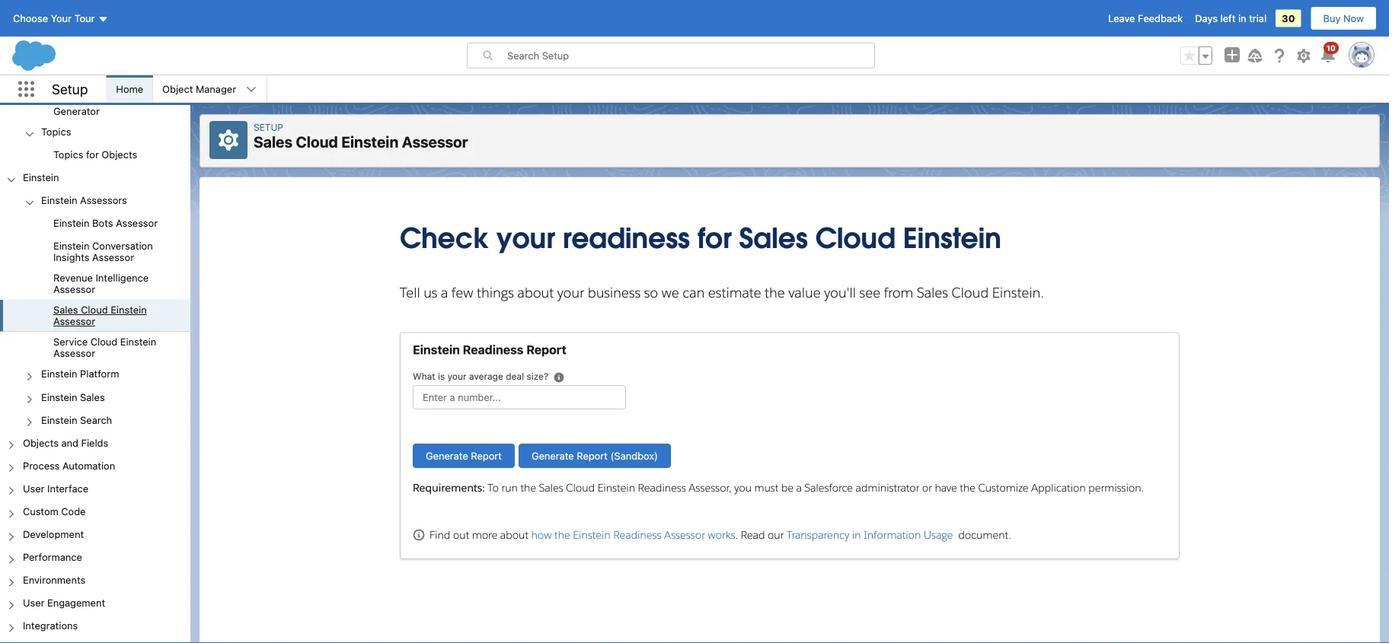 Task type: describe. For each thing, give the bounding box(es) containing it.
web-
[[53, 94, 78, 105]]

now
[[1344, 13, 1364, 24]]

object manager link
[[153, 75, 245, 103]]

performance link
[[23, 552, 82, 566]]

einstein tree item
[[0, 167, 190, 433]]

einstein for einstein platform
[[41, 368, 77, 380]]

einstein link
[[23, 172, 59, 186]]

your
[[51, 13, 72, 24]]

group containing web-to-case html generator
[[0, 0, 190, 167]]

objects inside topics for objects link
[[102, 149, 137, 160]]

feedback
[[1138, 13, 1183, 24]]

topics for topics link
[[41, 126, 71, 137]]

process automation link
[[23, 460, 115, 474]]

einstein for einstein assessors
[[41, 195, 77, 206]]

einstein bots assessor
[[53, 218, 158, 229]]

environments link
[[23, 575, 85, 588]]

to-
[[78, 94, 92, 105]]

and
[[61, 437, 78, 449]]

30
[[1282, 13, 1295, 24]]

choose your tour
[[13, 13, 95, 24]]

assessor inside revenue intelligence assessor
[[53, 284, 95, 295]]

automation
[[62, 460, 115, 472]]

user interface link
[[23, 483, 89, 497]]

group containing einstein assessors
[[0, 190, 190, 433]]

einstein for einstein search
[[41, 414, 77, 426]]

assessor inside the service cloud einstein assessor
[[53, 348, 95, 359]]

days left in trial
[[1195, 13, 1267, 24]]

process automation
[[23, 460, 115, 472]]

einstein conversation insights assessor
[[53, 240, 153, 263]]

einstein platform
[[41, 368, 119, 380]]

leave feedback
[[1109, 13, 1183, 24]]

conversation
[[92, 240, 153, 252]]

integrations
[[23, 621, 78, 632]]

einstein search link
[[41, 414, 112, 428]]

buy now
[[1324, 13, 1364, 24]]

topics for objects
[[53, 149, 137, 160]]

interface
[[47, 483, 89, 494]]

code
[[61, 506, 86, 517]]

web-to-case html generator link
[[53, 94, 190, 117]]

environments
[[23, 575, 85, 586]]

engagement
[[47, 598, 105, 609]]

development link
[[23, 529, 84, 543]]

einstein assessors link
[[41, 195, 127, 208]]

einstein bots assessor link
[[53, 218, 158, 231]]

cloud inside setup sales cloud einstein assessor
[[296, 133, 338, 151]]

revenue intelligence assessor link
[[53, 272, 190, 295]]

performance
[[23, 552, 82, 563]]

einstein inside sales cloud einstein assessor
[[111, 304, 147, 316]]

case
[[92, 94, 115, 105]]

sales for setup sales cloud einstein assessor
[[254, 133, 293, 151]]

10 button
[[1319, 42, 1339, 65]]

user engagement
[[23, 598, 105, 609]]

sales for einstein sales
[[80, 391, 105, 403]]

web-to-case html generator
[[53, 94, 146, 117]]

buy
[[1324, 13, 1341, 24]]

einstein for einstein bots assessor
[[53, 218, 90, 229]]

group containing einstein bots assessor
[[0, 213, 190, 364]]

process
[[23, 460, 60, 472]]

einstein inside the service cloud einstein assessor
[[120, 336, 156, 348]]

service
[[53, 336, 88, 348]]

user for user interface
[[23, 483, 45, 494]]

cloud for service cloud einstein assessor
[[90, 336, 117, 348]]

leave feedback link
[[1109, 13, 1183, 24]]

einstein assessors tree item
[[0, 190, 190, 364]]

integrations link
[[23, 621, 78, 634]]

notification builder image
[[0, 639, 190, 644]]

user interface
[[23, 483, 89, 494]]



Task type: vqa. For each thing, say whether or not it's contained in the screenshot.
10 popup button at the top of the page
yes



Task type: locate. For each thing, give the bounding box(es) containing it.
assessor inside setup sales cloud einstein assessor
[[402, 133, 468, 151]]

assessor
[[402, 133, 468, 151], [116, 218, 158, 229], [92, 252, 134, 263], [53, 284, 95, 295], [53, 316, 95, 327], [53, 348, 95, 359]]

sales cloud einstein assessor
[[53, 304, 147, 327]]

setup inside setup sales cloud einstein assessor
[[254, 122, 283, 133]]

einstein assessors
[[41, 195, 127, 206]]

2 vertical spatial cloud
[[90, 336, 117, 348]]

einstein conversation insights assessor link
[[53, 240, 190, 263]]

0 vertical spatial topics
[[41, 126, 71, 137]]

custom code
[[23, 506, 86, 517]]

service cloud einstein assessor link
[[53, 336, 190, 359]]

setup link
[[254, 122, 283, 133]]

setup
[[52, 81, 88, 97], [254, 122, 283, 133]]

sales up search
[[80, 391, 105, 403]]

revenue
[[53, 272, 93, 284]]

0 vertical spatial cloud
[[296, 133, 338, 151]]

for
[[86, 149, 99, 160]]

0 horizontal spatial sales
[[53, 304, 78, 316]]

home
[[116, 83, 143, 95]]

einstein for einstein sales
[[41, 391, 77, 403]]

html
[[118, 94, 146, 105]]

1 horizontal spatial setup
[[254, 122, 283, 133]]

development
[[23, 529, 84, 540]]

custom
[[23, 506, 59, 517]]

choose your tour button
[[12, 6, 109, 30]]

object manager
[[162, 83, 236, 95]]

1 vertical spatial cloud
[[81, 304, 108, 316]]

einstein inside setup sales cloud einstein assessor
[[341, 133, 399, 151]]

left
[[1221, 13, 1236, 24]]

1 vertical spatial setup
[[254, 122, 283, 133]]

assessors
[[80, 195, 127, 206]]

assessor inside einstein conversation insights assessor
[[92, 252, 134, 263]]

setup for setup
[[52, 81, 88, 97]]

sales inside einstein sales link
[[80, 391, 105, 403]]

tour
[[74, 13, 95, 24]]

choose
[[13, 13, 48, 24]]

einstein
[[341, 133, 399, 151], [23, 172, 59, 183], [41, 195, 77, 206], [53, 218, 90, 229], [53, 240, 90, 252], [111, 304, 147, 316], [120, 336, 156, 348], [41, 368, 77, 380], [41, 391, 77, 403], [41, 414, 77, 426]]

manager
[[196, 83, 236, 95]]

objects right for
[[102, 149, 137, 160]]

cloud for sales cloud einstein assessor
[[81, 304, 108, 316]]

service cloud einstein assessor
[[53, 336, 156, 359]]

platform
[[80, 368, 119, 380]]

sales
[[254, 133, 293, 151], [53, 304, 78, 316], [80, 391, 105, 403]]

topics link
[[41, 126, 71, 140]]

sales cloud einstein assessor link
[[53, 304, 190, 327]]

objects inside objects and fields link
[[23, 437, 59, 449]]

buy now button
[[1311, 6, 1377, 30]]

trial
[[1249, 13, 1267, 24]]

0 vertical spatial sales
[[254, 133, 293, 151]]

einstein inside einstein conversation insights assessor
[[53, 240, 90, 252]]

cloud
[[296, 133, 338, 151], [81, 304, 108, 316], [90, 336, 117, 348]]

einstein sales link
[[41, 391, 105, 405]]

user up custom
[[23, 483, 45, 494]]

0 horizontal spatial objects
[[23, 437, 59, 449]]

sales inside sales cloud einstein assessor
[[53, 304, 78, 316]]

Search Setup text field
[[507, 43, 875, 68]]

topics
[[41, 126, 71, 137], [53, 149, 83, 160]]

1 horizontal spatial sales
[[80, 391, 105, 403]]

topics for topics for objects
[[53, 149, 83, 160]]

2 user from the top
[[23, 598, 45, 609]]

0 vertical spatial user
[[23, 483, 45, 494]]

custom code link
[[23, 506, 86, 520]]

objects
[[102, 149, 137, 160], [23, 437, 59, 449]]

user up integrations
[[23, 598, 45, 609]]

user engagement link
[[23, 598, 105, 611]]

topics for objects link
[[53, 149, 137, 163]]

1 user from the top
[[23, 483, 45, 494]]

leave
[[1109, 13, 1135, 24]]

einstein for einstein conversation insights assessor
[[53, 240, 90, 252]]

einstein search
[[41, 414, 112, 426]]

user
[[23, 483, 45, 494], [23, 598, 45, 609]]

2 vertical spatial sales
[[80, 391, 105, 403]]

10
[[1327, 43, 1336, 52]]

einstein platform link
[[41, 368, 119, 382]]

1 horizontal spatial objects
[[102, 149, 137, 160]]

sales inside setup sales cloud einstein assessor
[[254, 133, 293, 151]]

days
[[1195, 13, 1218, 24]]

topics tree item
[[0, 121, 190, 167]]

1 vertical spatial user
[[23, 598, 45, 609]]

setup for setup sales cloud einstein assessor
[[254, 122, 283, 133]]

sales down setup link at the left
[[254, 133, 293, 151]]

cloud inside sales cloud einstein assessor
[[81, 304, 108, 316]]

topics left for
[[53, 149, 83, 160]]

1 vertical spatial objects
[[23, 437, 59, 449]]

sales up service
[[53, 304, 78, 316]]

assessor inside sales cloud einstein assessor
[[53, 316, 95, 327]]

fields
[[81, 437, 108, 449]]

0 vertical spatial setup
[[52, 81, 88, 97]]

user for user engagement
[[23, 598, 45, 609]]

generator
[[53, 105, 100, 117]]

search
[[80, 414, 112, 426]]

einstein sales
[[41, 391, 105, 403]]

topics down generator
[[41, 126, 71, 137]]

objects and fields
[[23, 437, 108, 449]]

bots
[[92, 218, 113, 229]]

1 vertical spatial sales
[[53, 304, 78, 316]]

intelligence
[[96, 272, 149, 284]]

cloud inside the service cloud einstein assessor
[[90, 336, 117, 348]]

2 horizontal spatial sales
[[254, 133, 293, 151]]

1 vertical spatial topics
[[53, 149, 83, 160]]

objects and fields link
[[23, 437, 108, 451]]

insights
[[53, 252, 89, 263]]

0 horizontal spatial setup
[[52, 81, 88, 97]]

object
[[162, 83, 193, 95]]

setup sales cloud einstein assessor
[[254, 122, 468, 151]]

einstein for the einstein link
[[23, 172, 59, 183]]

group
[[0, 0, 190, 167], [1181, 46, 1213, 65], [0, 190, 190, 433], [0, 213, 190, 364]]

objects up process
[[23, 437, 59, 449]]

home link
[[107, 75, 152, 103]]

sales cloud einstein assessor tree item
[[0, 300, 190, 332]]

0 vertical spatial objects
[[102, 149, 137, 160]]

in
[[1239, 13, 1247, 24]]

revenue intelligence assessor
[[53, 272, 149, 295]]



